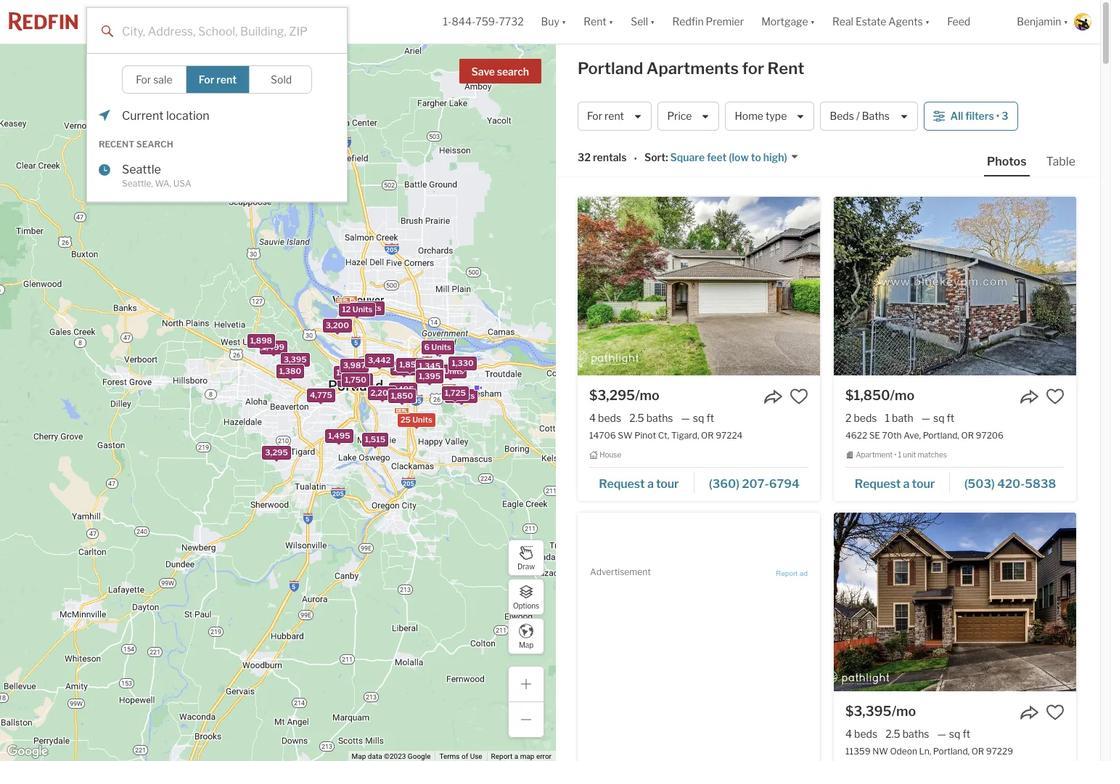 Task type: describe. For each thing, give the bounding box(es) containing it.
house
[[600, 450, 622, 459]]

2 vertical spatial 1,495
[[328, 430, 350, 440]]

— sq ft for $3,395 /mo
[[938, 728, 971, 740]]

2.5 for $3,295
[[630, 412, 645, 424]]

0 horizontal spatial 6
[[425, 341, 430, 352]]

square feet (low to high) button
[[669, 151, 800, 165]]

use
[[470, 752, 483, 760]]

1 vertical spatial 6 units
[[448, 390, 475, 400]]

units right 11
[[350, 375, 370, 385]]

buy ▾ button
[[533, 0, 575, 44]]

$3,395
[[846, 704, 892, 719]]

ad region
[[590, 581, 808, 761]]

1 vertical spatial 1
[[899, 450, 902, 459]]

search
[[497, 65, 529, 78]]

1 horizontal spatial rent
[[768, 59, 805, 78]]

terms
[[440, 752, 460, 760]]

request a tour button for $3,295
[[590, 472, 695, 494]]

buy ▾
[[541, 16, 567, 28]]

location
[[166, 109, 210, 123]]

4622 se 70th ave, portland, or 97206
[[846, 430, 1004, 441]]

5838
[[1026, 477, 1057, 491]]

3,442
[[368, 355, 391, 365]]

rent ▾ button
[[575, 0, 623, 44]]

1 bath
[[886, 412, 914, 424]]

seattle,
[[122, 178, 153, 188]]

apartments
[[647, 59, 739, 78]]

(503) 420-5838
[[965, 477, 1057, 491]]

baths
[[863, 110, 890, 122]]

map data ©2023 google
[[352, 752, 431, 760]]

request a tour for $1,850
[[855, 477, 936, 491]]

2.5 for $3,395
[[886, 728, 901, 740]]

97206
[[977, 430, 1004, 441]]

for inside button
[[588, 110, 603, 122]]

bath
[[893, 412, 914, 424]]

save search button
[[459, 59, 542, 84]]

beds / baths button
[[821, 102, 918, 131]]

units right 25
[[413, 414, 433, 424]]

feed
[[948, 16, 971, 28]]

▾ for mortgage ▾
[[811, 16, 816, 28]]

/mo for $3,295
[[636, 388, 660, 403]]

mortgage
[[762, 16, 809, 28]]

5 ▾ from the left
[[926, 16, 931, 28]]

(360) 207-6794
[[709, 477, 800, 491]]

25
[[401, 414, 411, 424]]

price button
[[658, 102, 720, 131]]

photo of 4622 se 70th ave, portland, or 97206 image
[[835, 197, 1077, 375]]

/mo for $1,850
[[891, 388, 915, 403]]

sw
[[618, 430, 633, 441]]

3,395
[[284, 354, 307, 364]]

32 rentals •
[[578, 151, 638, 165]]

favorite button image for $3,295 /mo
[[790, 387, 809, 406]]

map for map
[[519, 640, 534, 649]]

/mo for $3,395
[[892, 704, 917, 719]]

terms of use
[[440, 752, 483, 760]]

home type button
[[726, 102, 815, 131]]

redfin
[[673, 16, 704, 28]]

favorite button checkbox for $3,295 /mo
[[790, 387, 809, 406]]

For rent radio
[[186, 66, 250, 93]]

4,775
[[310, 390, 332, 400]]

search
[[136, 139, 173, 150]]

4 beds for $3,395
[[846, 728, 878, 740]]

1-844-759-7732 link
[[443, 16, 524, 28]]

$3,395 /mo
[[846, 704, 917, 719]]

for
[[743, 59, 765, 78]]

units up 1,345 in the top of the page
[[432, 341, 452, 352]]

— sq ft for $3,295 /mo
[[682, 412, 715, 424]]

6794
[[770, 477, 800, 491]]

$1,850
[[846, 388, 891, 403]]

— for $3,395 /mo
[[938, 728, 947, 740]]

agents
[[889, 16, 924, 28]]

City, Address, School, Building, ZIP search field
[[115, 17, 347, 46]]

estate
[[856, 16, 887, 28]]

favorite button image for $1,850 /mo
[[1047, 387, 1065, 406]]

benjamin ▾
[[1018, 16, 1069, 28]]

all filters • 3
[[951, 110, 1009, 122]]

favorite button checkbox for $1,850 /mo
[[1047, 387, 1065, 406]]

ft for $3,295 /mo
[[707, 412, 715, 424]]

1,550
[[279, 366, 301, 376]]

$3,295 /mo
[[590, 388, 660, 403]]

redfin premier
[[673, 16, 745, 28]]

12
[[342, 304, 351, 314]]

11
[[341, 375, 349, 385]]

1 vertical spatial 1,850
[[391, 390, 413, 400]]

11 units
[[341, 375, 370, 385]]

sold
[[271, 73, 292, 86]]

draw button
[[508, 540, 545, 576]]

4 beds for $3,295
[[590, 412, 622, 424]]

filters
[[966, 110, 995, 122]]

• for rentals
[[634, 152, 638, 165]]

current location button
[[122, 108, 336, 124]]

to
[[752, 151, 762, 164]]

ln,
[[920, 746, 932, 757]]

table button
[[1044, 154, 1079, 175]]

1,330
[[452, 357, 474, 368]]

wa,
[[155, 178, 171, 188]]

error
[[537, 752, 552, 760]]

beds
[[830, 110, 855, 122]]

0 vertical spatial 6 units
[[425, 341, 452, 352]]

207-
[[743, 477, 770, 491]]

ad
[[800, 569, 808, 577]]

se
[[870, 430, 881, 441]]

1,515
[[365, 434, 386, 444]]

map region
[[0, 0, 719, 761]]

▾ for rent ▾
[[609, 16, 614, 28]]

mortgage ▾ button
[[762, 0, 816, 44]]

report a map error
[[491, 752, 552, 760]]

ft for $1,850 /mo
[[947, 412, 955, 424]]

high)
[[764, 151, 788, 164]]

option group containing for sale
[[122, 65, 313, 94]]

apartment • 1 unit matches
[[856, 450, 948, 459]]

0 horizontal spatial a
[[515, 752, 519, 760]]

sale
[[153, 73, 173, 86]]

real
[[833, 16, 854, 28]]

request for $3,295
[[599, 477, 645, 491]]

report for report a map error
[[491, 752, 513, 760]]

for rent inside for rent button
[[588, 110, 625, 122]]

sq for $3,395 /mo
[[950, 728, 961, 740]]

seattle
[[122, 162, 161, 176]]

google image
[[4, 742, 52, 761]]

/
[[857, 110, 860, 122]]

beds / baths
[[830, 110, 890, 122]]

benjamin
[[1018, 16, 1062, 28]]

buy
[[541, 16, 560, 28]]

sq for $1,850 /mo
[[934, 412, 945, 424]]

beds for $3,395
[[855, 728, 878, 740]]

sq for $3,295 /mo
[[693, 412, 705, 424]]



Task type: vqa. For each thing, say whether or not it's contained in the screenshot.
25 Units
yes



Task type: locate. For each thing, give the bounding box(es) containing it.
0 vertical spatial 2.5
[[630, 412, 645, 424]]

1 vertical spatial rent
[[768, 59, 805, 78]]

sq up 4622 se 70th ave, portland, or 97206
[[934, 412, 945, 424]]

1 vertical spatial portland,
[[934, 746, 970, 757]]

0 horizontal spatial request
[[599, 477, 645, 491]]

recent search
[[99, 139, 173, 150]]

1 horizontal spatial 6
[[448, 390, 454, 400]]

▾ right agents
[[926, 16, 931, 28]]

4 beds
[[590, 412, 622, 424], [846, 728, 878, 740]]

4 up '14706'
[[590, 412, 596, 424]]

1 horizontal spatial 4 beds
[[846, 728, 878, 740]]

0 vertical spatial for rent
[[199, 73, 237, 86]]

map left data
[[352, 752, 366, 760]]

or for $1,850 /mo
[[962, 430, 975, 441]]

option group
[[122, 65, 313, 94]]

4 ▾ from the left
[[811, 16, 816, 28]]

0 vertical spatial 1
[[886, 412, 890, 424]]

sq up tigard,
[[693, 412, 705, 424]]

4622
[[846, 430, 868, 441]]

ft up 4622 se 70th ave, portland, or 97206
[[947, 412, 955, 424]]

request a tour down apartment • 1 unit matches
[[855, 477, 936, 491]]

1 horizontal spatial tour
[[913, 477, 936, 491]]

6 up 1,345 in the top of the page
[[425, 341, 430, 352]]

0 horizontal spatial 2.5 baths
[[630, 412, 674, 424]]

portland,
[[924, 430, 960, 441], [934, 746, 970, 757]]

user photo image
[[1075, 13, 1092, 31]]

• inside all filters • 3 button
[[997, 110, 1000, 122]]

2.5 up the pinot
[[630, 412, 645, 424]]

rent ▾
[[584, 16, 614, 28]]

6 ▾ from the left
[[1064, 16, 1069, 28]]

97224
[[716, 430, 743, 441]]

for inside option
[[136, 73, 151, 86]]

feed button
[[939, 0, 1009, 44]]

(503)
[[965, 477, 996, 491]]

tour for $1,850 /mo
[[913, 477, 936, 491]]

1,850 up 25
[[391, 390, 413, 400]]

rent inside dropdown button
[[584, 16, 607, 28]]

2 horizontal spatial ft
[[963, 728, 971, 740]]

3 down '1,400'
[[437, 366, 442, 376]]

map inside button
[[519, 640, 534, 649]]

• left unit
[[895, 450, 897, 459]]

sq
[[693, 412, 705, 424], [934, 412, 945, 424], [950, 728, 961, 740]]

for rent up rentals at top right
[[588, 110, 625, 122]]

— up 11359 nw odeon ln, portland, or 97229 at the right bottom of page
[[938, 728, 947, 740]]

2 favorite button image from the left
[[1047, 387, 1065, 406]]

— up tigard,
[[682, 412, 691, 424]]

▾ left sell
[[609, 16, 614, 28]]

photo of 14706 sw pinot ct, tigard, or 97224 image
[[578, 197, 821, 375]]

ft up 14706 sw pinot ct, tigard, or 97224
[[707, 412, 715, 424]]

0 horizontal spatial 3
[[437, 366, 442, 376]]

3
[[1003, 110, 1009, 122], [437, 366, 442, 376]]

map for map data ©2023 google
[[352, 752, 366, 760]]

tour down 14706 sw pinot ct, tigard, or 97224
[[657, 477, 680, 491]]

/mo up the pinot
[[636, 388, 660, 403]]

0 horizontal spatial for
[[136, 73, 151, 86]]

1,695 left 1,345 in the top of the page
[[393, 362, 415, 373]]

(low
[[729, 151, 749, 164]]

tour down matches
[[913, 477, 936, 491]]

759-
[[476, 16, 499, 28]]

report inside button
[[776, 569, 798, 577]]

1 horizontal spatial for rent
[[588, 110, 625, 122]]

feet
[[707, 151, 727, 164]]

0 vertical spatial baths
[[647, 412, 674, 424]]

0 horizontal spatial 1,695
[[393, 362, 415, 373]]

• for filters
[[997, 110, 1000, 122]]

favorite button image
[[1047, 703, 1065, 722]]

420-
[[998, 477, 1026, 491]]

home type
[[735, 110, 788, 122]]

rent right for
[[768, 59, 805, 78]]

• left sort
[[634, 152, 638, 165]]

4 for $3,395 /mo
[[846, 728, 853, 740]]

2 request a tour from the left
[[855, 477, 936, 491]]

2.5 baths for $3,395 /mo
[[886, 728, 930, 740]]

request a tour
[[599, 477, 680, 491], [855, 477, 936, 491]]

request a tour button down apartment • 1 unit matches
[[846, 472, 951, 494]]

advertisement
[[590, 566, 651, 577]]

2.5 baths
[[630, 412, 674, 424], [886, 728, 930, 740]]

request down house
[[599, 477, 645, 491]]

— sq ft
[[682, 412, 715, 424], [922, 412, 955, 424], [938, 728, 971, 740]]

6 units
[[425, 341, 452, 352], [448, 390, 475, 400]]

sell
[[631, 16, 649, 28]]

Sold radio
[[250, 66, 313, 93]]

rent inside option
[[217, 73, 237, 86]]

2.5 baths up odeon
[[886, 728, 930, 740]]

for for for rent option
[[199, 73, 215, 86]]

1 ▾ from the left
[[562, 16, 567, 28]]

request a tour down house
[[599, 477, 680, 491]]

portland, for $1,850 /mo
[[924, 430, 960, 441]]

rent inside button
[[605, 110, 625, 122]]

• right filters
[[997, 110, 1000, 122]]

1 horizontal spatial 3
[[1003, 110, 1009, 122]]

3 inside button
[[1003, 110, 1009, 122]]

1 horizontal spatial a
[[648, 477, 654, 491]]

ft for $3,395 /mo
[[963, 728, 971, 740]]

0 horizontal spatial ft
[[707, 412, 715, 424]]

1,695 down '1,400'
[[420, 370, 442, 380]]

3 ▾ from the left
[[651, 16, 655, 28]]

▾ right sell
[[651, 16, 655, 28]]

0 horizontal spatial 2.5
[[630, 412, 645, 424]]

a down unit
[[904, 477, 910, 491]]

1-
[[443, 16, 452, 28]]

rent up current location button
[[217, 73, 237, 86]]

1 vertical spatial for rent
[[588, 110, 625, 122]]

baths for $3,295 /mo
[[647, 412, 674, 424]]

12 units
[[342, 304, 373, 314]]

for up 32
[[588, 110, 603, 122]]

nw
[[873, 746, 889, 757]]

0 horizontal spatial report
[[491, 752, 513, 760]]

0 horizontal spatial favorite button image
[[790, 387, 809, 406]]

report left map
[[491, 752, 513, 760]]

0 horizontal spatial —
[[682, 412, 691, 424]]

1 horizontal spatial for
[[199, 73, 215, 86]]

or left '97224'
[[702, 430, 714, 441]]

2
[[846, 412, 852, 424]]

1 request a tour button from the left
[[590, 472, 695, 494]]

a for $1,850 /mo
[[904, 477, 910, 491]]

units right 12
[[353, 304, 373, 314]]

1 vertical spatial 2.5 baths
[[886, 728, 930, 740]]

for sale
[[136, 73, 173, 86]]

— sq ft for $1,850 /mo
[[922, 412, 955, 424]]

97229
[[987, 746, 1014, 757]]

sell ▾ button
[[623, 0, 664, 44]]

report ad
[[776, 569, 808, 577]]

baths up ct,
[[647, 412, 674, 424]]

save
[[472, 65, 495, 78]]

— sq ft up 11359 nw odeon ln, portland, or 97229 at the right bottom of page
[[938, 728, 971, 740]]

sell ▾ button
[[631, 0, 655, 44]]

baths up the ln,
[[903, 728, 930, 740]]

2 beds
[[846, 412, 878, 424]]

0 horizontal spatial 4
[[590, 412, 596, 424]]

rent up rentals at top right
[[605, 110, 625, 122]]

/mo up bath
[[891, 388, 915, 403]]

all filters • 3 button
[[924, 102, 1019, 131]]

1 vertical spatial 4
[[846, 728, 853, 740]]

1 vertical spatial 3
[[437, 366, 442, 376]]

report for report ad
[[776, 569, 798, 577]]

2 ▾ from the left
[[609, 16, 614, 28]]

mortgage ▾
[[762, 16, 816, 28]]

a down the pinot
[[648, 477, 654, 491]]

0 horizontal spatial rent
[[584, 16, 607, 28]]

1 horizontal spatial baths
[[903, 728, 930, 740]]

beds right 2
[[854, 412, 878, 424]]

map
[[519, 640, 534, 649], [352, 752, 366, 760]]

11359
[[846, 746, 871, 757]]

/mo up odeon
[[892, 704, 917, 719]]

2 horizontal spatial a
[[904, 477, 910, 491]]

favorite button image
[[790, 387, 809, 406], [1047, 387, 1065, 406]]

0 vertical spatial rent
[[217, 73, 237, 86]]

recent
[[99, 139, 134, 150]]

0 horizontal spatial •
[[634, 152, 638, 165]]

2 horizontal spatial —
[[938, 728, 947, 740]]

0 vertical spatial 1,495
[[337, 367, 359, 377]]

1,695
[[393, 362, 415, 373], [420, 370, 442, 380]]

— for $1,850 /mo
[[922, 412, 931, 424]]

1 horizontal spatial 1,695
[[420, 370, 442, 380]]

1 vertical spatial 2.5
[[886, 728, 901, 740]]

for rent up current location button
[[199, 73, 237, 86]]

a
[[648, 477, 654, 491], [904, 477, 910, 491], [515, 752, 519, 760]]

0 vertical spatial portland,
[[924, 430, 960, 441]]

• inside 32 rentals •
[[634, 152, 638, 165]]

photo of 11359 nw odeon ln, portland, or 97229 image
[[835, 513, 1077, 691]]

for rent inside for rent option
[[199, 73, 237, 86]]

▾
[[562, 16, 567, 28], [609, 16, 614, 28], [651, 16, 655, 28], [811, 16, 816, 28], [926, 16, 931, 28], [1064, 16, 1069, 28]]

0 vertical spatial •
[[997, 110, 1000, 122]]

1 horizontal spatial 2.5
[[886, 728, 901, 740]]

▾ for benjamin ▾
[[1064, 16, 1069, 28]]

1 horizontal spatial ft
[[947, 412, 955, 424]]

1 horizontal spatial request
[[855, 477, 902, 491]]

beds up 11359
[[855, 728, 878, 740]]

a for $3,295 /mo
[[648, 477, 654, 491]]

current
[[122, 109, 164, 123]]

options button
[[508, 579, 545, 615]]

baths for $3,395 /mo
[[903, 728, 930, 740]]

1 request from the left
[[599, 477, 645, 491]]

4 beds up 11359
[[846, 728, 878, 740]]

square feet (low to high)
[[671, 151, 788, 164]]

6 down 3 units
[[448, 390, 454, 400]]

4 up 11359
[[846, 728, 853, 740]]

(360) 207-6794 link
[[695, 470, 809, 495]]

portland apartments for rent
[[578, 59, 805, 78]]

▾ right buy
[[562, 16, 567, 28]]

sq up 11359 nw odeon ln, portland, or 97229 at the right bottom of page
[[950, 728, 961, 740]]

1 horizontal spatial —
[[922, 412, 931, 424]]

— sq ft up 4622 se 70th ave, portland, or 97206
[[922, 412, 955, 424]]

rent right buy ▾
[[584, 16, 607, 28]]

1 favorite button image from the left
[[790, 387, 809, 406]]

pinot
[[635, 430, 657, 441]]

or left 97229
[[972, 746, 985, 757]]

1 vertical spatial report
[[491, 752, 513, 760]]

1,725
[[445, 388, 466, 398]]

$3,295
[[590, 388, 636, 403]]

0 horizontal spatial 4 beds
[[590, 412, 622, 424]]

units right 20
[[362, 302, 382, 312]]

apartment
[[856, 450, 893, 459]]

1 vertical spatial 4 beds
[[846, 728, 878, 740]]

1 vertical spatial 6
[[448, 390, 454, 400]]

for rent
[[199, 73, 237, 86], [588, 110, 625, 122]]

0 vertical spatial report
[[776, 569, 798, 577]]

current location
[[122, 109, 210, 123]]

seattle seattle, wa, usa
[[122, 162, 191, 188]]

1 horizontal spatial •
[[895, 450, 897, 459]]

portland, up matches
[[924, 430, 960, 441]]

0 horizontal spatial tour
[[657, 477, 680, 491]]

beds for $3,295
[[599, 412, 622, 424]]

2 horizontal spatial •
[[997, 110, 1000, 122]]

1 horizontal spatial request a tour
[[855, 477, 936, 491]]

— sq ft up tigard,
[[682, 412, 715, 424]]

0 vertical spatial 4
[[590, 412, 596, 424]]

1
[[886, 412, 890, 424], [899, 450, 902, 459]]

request down "apartment" at right
[[855, 477, 902, 491]]

1,898
[[250, 335, 272, 345]]

6 units up 1,345 in the top of the page
[[425, 341, 452, 352]]

/mo
[[636, 388, 660, 403], [891, 388, 915, 403], [892, 704, 917, 719]]

0 vertical spatial 6
[[425, 341, 430, 352]]

for for for sale option
[[136, 73, 151, 86]]

report left ad
[[776, 569, 798, 577]]

1 horizontal spatial 4
[[846, 728, 853, 740]]

0 vertical spatial rent
[[584, 16, 607, 28]]

units down 3 units
[[455, 390, 475, 400]]

1 tour from the left
[[657, 477, 680, 491]]

for up location
[[199, 73, 215, 86]]

2 request a tour button from the left
[[846, 472, 951, 494]]

1 vertical spatial rent
[[605, 110, 625, 122]]

4 for $3,295 /mo
[[590, 412, 596, 424]]

4 beds up '14706'
[[590, 412, 622, 424]]

0 vertical spatial 1,850
[[400, 359, 422, 369]]

6
[[425, 341, 430, 352], [448, 390, 454, 400]]

1 vertical spatial map
[[352, 752, 366, 760]]

▾ left user photo
[[1064, 16, 1069, 28]]

portland, right the ln,
[[934, 746, 970, 757]]

2.5 baths for $3,295 /mo
[[630, 412, 674, 424]]

0 vertical spatial 3
[[1003, 110, 1009, 122]]

1 horizontal spatial map
[[519, 640, 534, 649]]

2 vertical spatial •
[[895, 450, 897, 459]]

0 vertical spatial map
[[519, 640, 534, 649]]

1 horizontal spatial sq
[[934, 412, 945, 424]]

ft up 11359 nw odeon ln, portland, or 97229 at the right bottom of page
[[963, 728, 971, 740]]

2.5
[[630, 412, 645, 424], [886, 728, 901, 740]]

beds up '14706'
[[599, 412, 622, 424]]

or for $3,295 /mo
[[702, 430, 714, 441]]

0 horizontal spatial map
[[352, 752, 366, 760]]

for inside option
[[199, 73, 215, 86]]

portland
[[578, 59, 644, 78]]

•
[[997, 110, 1000, 122], [634, 152, 638, 165], [895, 450, 897, 459]]

tour for $3,295 /mo
[[657, 477, 680, 491]]

3,987
[[343, 360, 366, 370]]

3 right filters
[[1003, 110, 1009, 122]]

0 horizontal spatial for rent
[[199, 73, 237, 86]]

▾ right mortgage
[[811, 16, 816, 28]]

map button
[[508, 618, 545, 654]]

0 vertical spatial 4 beds
[[590, 412, 622, 424]]

request a tour button down house
[[590, 472, 695, 494]]

©2023
[[384, 752, 406, 760]]

2.5 up odeon
[[886, 728, 901, 740]]

2 horizontal spatial sq
[[950, 728, 961, 740]]

ave,
[[904, 430, 922, 441]]

units up 1,725
[[444, 366, 464, 376]]

1 horizontal spatial report
[[776, 569, 798, 577]]

rent
[[584, 16, 607, 28], [768, 59, 805, 78]]

beds for $1,850
[[854, 412, 878, 424]]

2 tour from the left
[[913, 477, 936, 491]]

1 vertical spatial •
[[634, 152, 638, 165]]

for left "sale"
[[136, 73, 151, 86]]

For sale radio
[[123, 66, 186, 93]]

1 horizontal spatial favorite button image
[[1047, 387, 1065, 406]]

1 left unit
[[899, 450, 902, 459]]

or left 97206
[[962, 430, 975, 441]]

— up 4622 se 70th ave, portland, or 97206
[[922, 412, 931, 424]]

▾ for sell ▾
[[651, 16, 655, 28]]

1 request a tour from the left
[[599, 477, 680, 491]]

2.5 baths up the pinot
[[630, 412, 674, 424]]

3 inside map region
[[437, 366, 442, 376]]

portland, for $3,395 /mo
[[934, 746, 970, 757]]

sort
[[645, 151, 666, 164]]

3 units
[[437, 366, 464, 376]]

0 horizontal spatial request a tour button
[[590, 472, 695, 494]]

1 vertical spatial baths
[[903, 728, 930, 740]]

request a tour button
[[590, 472, 695, 494], [846, 472, 951, 494]]

request a tour for $3,295
[[599, 477, 680, 491]]

0 horizontal spatial 1
[[886, 412, 890, 424]]

redfin premier button
[[664, 0, 753, 44]]

6 units down 3 units
[[448, 390, 475, 400]]

odeon
[[891, 746, 918, 757]]

tour
[[657, 477, 680, 491], [913, 477, 936, 491]]

▾ for buy ▾
[[562, 16, 567, 28]]

— for $3,295 /mo
[[682, 412, 691, 424]]

favorite button checkbox
[[790, 387, 809, 406], [1047, 387, 1065, 406], [1047, 703, 1065, 722]]

for
[[136, 73, 151, 86], [199, 73, 215, 86], [588, 110, 603, 122]]

a left map
[[515, 752, 519, 760]]

map down options
[[519, 640, 534, 649]]

0 horizontal spatial request a tour
[[599, 477, 680, 491]]

request a tour button for $1,850
[[846, 472, 951, 494]]

32
[[578, 151, 591, 164]]

1,380
[[279, 365, 302, 376]]

11359 nw odeon ln, portland, or 97229
[[846, 746, 1014, 757]]

1,499
[[263, 342, 285, 352]]

1 vertical spatial 1,495
[[392, 384, 414, 394]]

2 request from the left
[[855, 477, 902, 491]]

1,850 up 1,395
[[400, 359, 422, 369]]

0 horizontal spatial baths
[[647, 412, 674, 424]]

terms of use link
[[440, 752, 483, 760]]

1 horizontal spatial request a tour button
[[846, 472, 951, 494]]

1 horizontal spatial rent
[[605, 110, 625, 122]]

favorite button checkbox for $3,395 /mo
[[1047, 703, 1065, 722]]

or for $3,395 /mo
[[972, 746, 985, 757]]

of
[[462, 752, 469, 760]]

0 vertical spatial 2.5 baths
[[630, 412, 674, 424]]

1 left bath
[[886, 412, 890, 424]]

request for $1,850
[[855, 477, 902, 491]]

0 horizontal spatial rent
[[217, 73, 237, 86]]

1 horizontal spatial 2.5 baths
[[886, 728, 930, 740]]

1 horizontal spatial 1
[[899, 450, 902, 459]]

2 horizontal spatial for
[[588, 110, 603, 122]]

$1,850 /mo
[[846, 388, 915, 403]]

0 horizontal spatial sq
[[693, 412, 705, 424]]

report a map error link
[[491, 752, 552, 760]]



